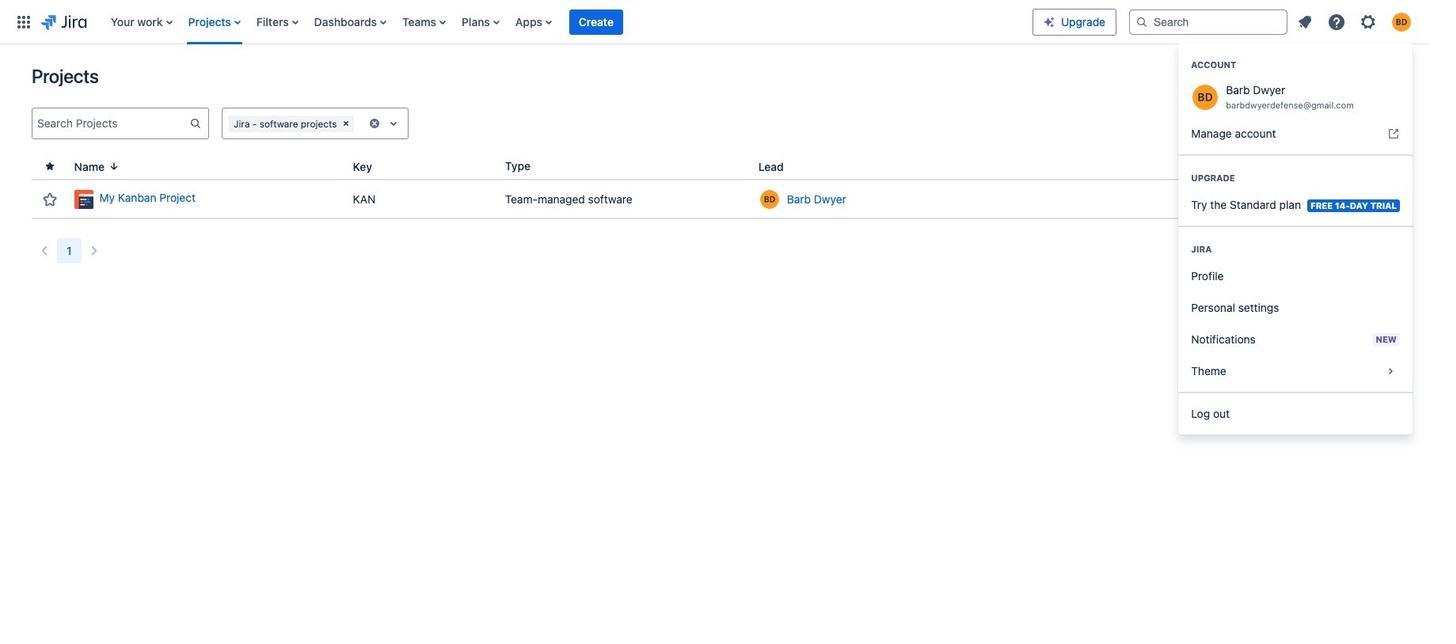 Task type: describe. For each thing, give the bounding box(es) containing it.
1 heading from the top
[[1178, 59, 1413, 71]]

previous image
[[35, 242, 54, 261]]

clear image
[[340, 117, 353, 130]]

Search Projects text field
[[32, 112, 189, 135]]

jira element
[[1178, 356, 1413, 387]]

2 heading from the top
[[1178, 172, 1413, 184]]

1 horizontal spatial list
[[1178, 8, 1421, 435]]

next image
[[84, 242, 103, 261]]

settings image
[[1359, 12, 1378, 31]]

appswitcher icon image
[[14, 12, 33, 31]]

Search field
[[1129, 9, 1288, 34]]

0 horizontal spatial list
[[103, 0, 1033, 44]]

primary element
[[10, 0, 1033, 44]]



Task type: locate. For each thing, give the bounding box(es) containing it.
help image
[[1327, 12, 1346, 31]]

notifications image
[[1295, 12, 1314, 31]]

2 vertical spatial heading
[[1178, 243, 1413, 256]]

None search field
[[1129, 9, 1288, 34]]

your profile and settings image
[[1392, 12, 1411, 31]]

clear image
[[368, 117, 381, 130]]

group
[[1178, 43, 1413, 154], [1229, 63, 1398, 89], [1178, 154, 1413, 226]]

1 vertical spatial heading
[[1178, 172, 1413, 184]]

starred image
[[43, 160, 56, 173]]

list
[[103, 0, 1033, 44], [1178, 8, 1421, 435]]

0 vertical spatial heading
[[1178, 59, 1413, 71]]

banner
[[0, 0, 1430, 435]]

search image
[[1135, 15, 1148, 28]]

Filter by product text field
[[357, 116, 361, 131]]

list item
[[569, 0, 623, 44]]

open image
[[384, 114, 403, 133]]

heading
[[1178, 59, 1413, 71], [1178, 172, 1413, 184], [1178, 243, 1413, 256]]

3 heading from the top
[[1178, 243, 1413, 256]]

star my kanban project image
[[40, 190, 59, 209]]

jira image
[[41, 12, 87, 31], [41, 12, 87, 31]]



Task type: vqa. For each thing, say whether or not it's contained in the screenshot.
Clear image
yes



